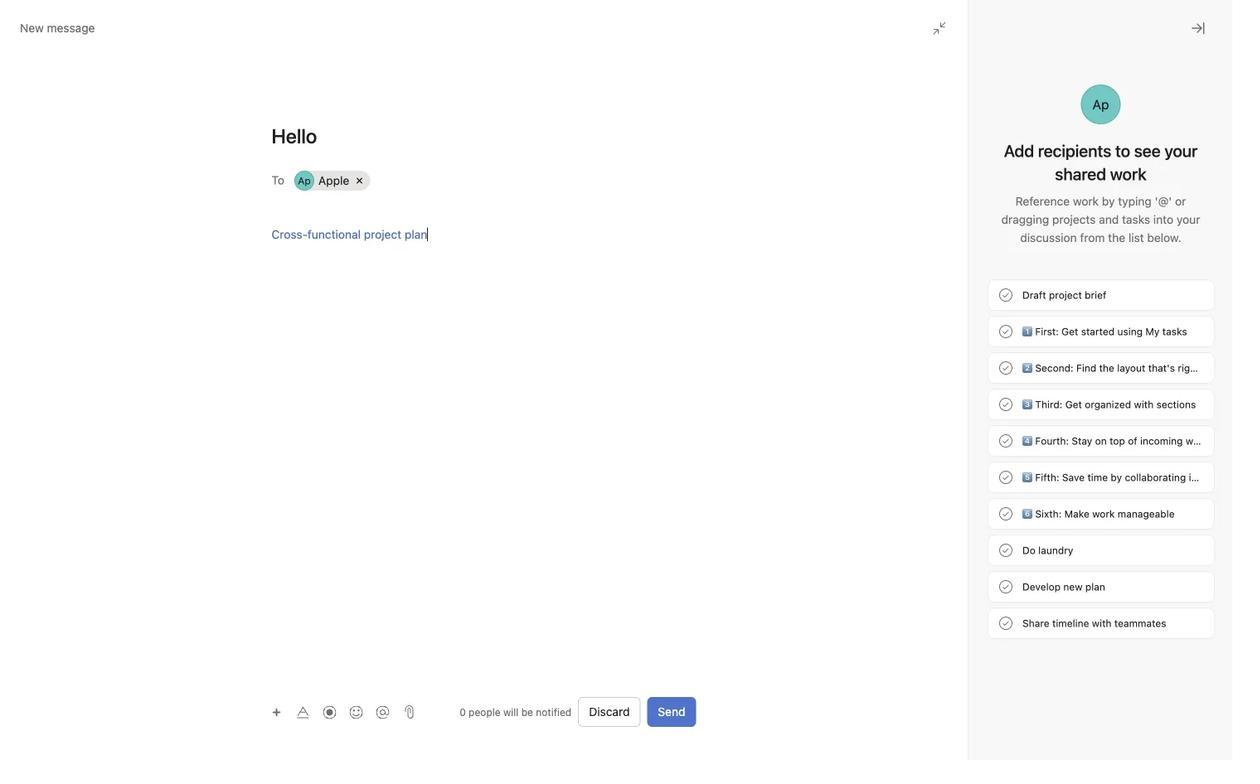 Task type: describe. For each thing, give the bounding box(es) containing it.
shared work
[[1055, 164, 1147, 184]]

brief
[[1085, 289, 1107, 301]]

formatting image
[[297, 706, 310, 720]]

record a video image
[[323, 706, 336, 720]]

ap inside cell
[[298, 175, 311, 187]]

manageable
[[1118, 508, 1175, 520]]

30
[[918, 20, 930, 32]]

third:
[[1036, 399, 1063, 411]]

people
[[469, 707, 501, 718]]

to
[[272, 173, 284, 187]]

teammates
[[1115, 618, 1167, 630]]

6️⃣ sixth: make work manageable
[[1023, 508, 1175, 520]]

4️⃣
[[1023, 435, 1033, 447]]

or
[[1175, 195, 1186, 208]]

make
[[1065, 508, 1090, 520]]

for
[[1203, 362, 1216, 374]]

my
[[1146, 326, 1160, 338]]

discussion
[[1021, 231, 1077, 245]]

first:
[[1036, 326, 1059, 338]]

1
[[998, 119, 1003, 130]]

hide sidebar image
[[22, 13, 35, 27]]

apple cell
[[294, 171, 370, 191]]

in
[[1189, 472, 1197, 484]]

see
[[1134, 141, 1161, 161]]

your inside add recipients to see your shared work
[[1165, 141, 1198, 161]]

filter: 1
[[968, 119, 1003, 130]]

notified
[[536, 707, 572, 718]]

typing
[[1118, 195, 1152, 208]]

sixth:
[[1036, 508, 1062, 520]]

develop new plan
[[1023, 581, 1106, 593]]

message
[[47, 21, 95, 35]]

right
[[1178, 362, 1200, 374]]

1 horizontal spatial ap
[[1093, 97, 1109, 112]]

1 vertical spatial plan
[[1086, 581, 1106, 593]]

cross-
[[272, 228, 308, 241]]

layout
[[1118, 362, 1146, 374]]

0 vertical spatial with
[[1134, 399, 1154, 411]]

days
[[933, 20, 955, 32]]

reference
[[1016, 195, 1070, 208]]

1️⃣
[[1023, 326, 1033, 338]]

using
[[1118, 326, 1143, 338]]

started
[[1081, 326, 1115, 338]]

sections
[[1157, 399, 1196, 411]]

cross-functional project plan
[[272, 228, 427, 241]]

insert an object image
[[272, 708, 282, 718]]

draft project brief
[[1023, 289, 1107, 301]]

organized
[[1085, 399, 1132, 411]]

will
[[503, 707, 519, 718]]

0 horizontal spatial plan
[[405, 228, 427, 241]]

on
[[1095, 435, 1107, 447]]

send button
[[647, 698, 696, 727]]

close image
[[1192, 22, 1205, 35]]

do laundry
[[1023, 545, 1074, 557]]

1️⃣ first: get started using my tasks
[[1023, 326, 1188, 338]]

send
[[658, 705, 686, 719]]

5️⃣ fifth: save time by collaborating in asana
[[1023, 472, 1229, 484]]

1 vertical spatial work
[[1186, 435, 1209, 447]]

draft
[[1023, 289, 1046, 301]]

reference work by typing '@' or dragging projects and tasks into your discussion from the list below.
[[1002, 195, 1201, 245]]

the inside reference work by typing '@' or dragging projects and tasks into your discussion from the list below.
[[1108, 231, 1126, 245]]

from
[[1080, 231, 1105, 245]]

discard button
[[578, 698, 641, 727]]

incoming
[[1141, 435, 1183, 447]]

you
[[1219, 362, 1233, 374]]

6️⃣
[[1023, 508, 1033, 520]]

time
[[1088, 472, 1108, 484]]

2️⃣
[[1023, 362, 1033, 374]]

that's
[[1149, 362, 1175, 374]]

filter:
[[968, 119, 995, 130]]

by inside reference work by typing '@' or dragging projects and tasks into your discussion from the list below.
[[1102, 195, 1115, 208]]



Task type: vqa. For each thing, say whether or not it's contained in the screenshot.
Third:
yes



Task type: locate. For each thing, give the bounding box(es) containing it.
2️⃣ second: find the layout that's right for you
[[1023, 362, 1233, 374]]

second:
[[1036, 362, 1074, 374]]

1 vertical spatial the
[[1100, 362, 1115, 374]]

1 horizontal spatial project
[[1049, 289, 1082, 301]]

share timeline with teammates
[[1023, 618, 1167, 630]]

filter: 1 button
[[947, 113, 1010, 136]]

list box
[[421, 7, 819, 33]]

3️⃣
[[1023, 399, 1033, 411]]

1 vertical spatial tasks
[[1163, 326, 1188, 338]]

1 vertical spatial ap
[[298, 175, 311, 187]]

work up 'projects'
[[1073, 195, 1099, 208]]

add recipients to see your shared work
[[1004, 141, 1198, 184]]

tasks
[[1122, 213, 1151, 226], [1163, 326, 1188, 338]]

0 vertical spatial by
[[1102, 195, 1115, 208]]

0 vertical spatial get
[[1062, 326, 1079, 338]]

develop
[[1023, 581, 1061, 593]]

to
[[1116, 141, 1131, 161]]

new message
[[20, 21, 95, 35]]

1 horizontal spatial with
[[1134, 399, 1154, 411]]

with left sections
[[1134, 399, 1154, 411]]

plan right functional
[[405, 228, 427, 241]]

the left list
[[1108, 231, 1126, 245]]

below.
[[1148, 231, 1182, 245]]

free
[[932, 8, 952, 20]]

stay
[[1072, 435, 1093, 447]]

new
[[1064, 581, 1083, 593]]

tasks inside reference work by typing '@' or dragging projects and tasks into your discussion from the list below.
[[1122, 213, 1151, 226]]

0 vertical spatial the
[[1108, 231, 1126, 245]]

work inside reference work by typing '@' or dragging projects and tasks into your discussion from the list below.
[[1073, 195, 1099, 208]]

share
[[1023, 618, 1050, 630]]

get
[[1062, 326, 1079, 338], [1066, 399, 1082, 411]]

find
[[1077, 362, 1097, 374]]

0 vertical spatial ap
[[1093, 97, 1109, 112]]

1 vertical spatial your
[[1177, 213, 1201, 226]]

0 horizontal spatial project
[[364, 228, 402, 241]]

1 vertical spatial get
[[1066, 399, 1082, 411]]

of
[[1128, 435, 1138, 447]]

toolbar
[[265, 701, 398, 725]]

list
[[1129, 231, 1144, 245]]

2 vertical spatial work
[[1093, 508, 1115, 520]]

work right the incoming
[[1186, 435, 1209, 447]]

with
[[1134, 399, 1154, 411], [1092, 618, 1112, 630]]

save
[[1062, 472, 1085, 484]]

0 horizontal spatial ap
[[298, 175, 311, 187]]

5️⃣
[[1023, 472, 1033, 484]]

functional
[[308, 228, 361, 241]]

recipients
[[1038, 141, 1112, 161]]

top
[[1110, 435, 1125, 447]]

cross-functional project plan link
[[272, 228, 427, 241]]

projects
[[1053, 213, 1096, 226]]

ap
[[1093, 97, 1109, 112], [298, 175, 311, 187]]

timeline
[[1053, 618, 1089, 630]]

0 people will be notified
[[460, 707, 572, 718]]

1 vertical spatial with
[[1092, 618, 1112, 630]]

3️⃣ third: get organized with sections
[[1023, 399, 1196, 411]]

get right 'first:'
[[1062, 326, 1079, 338]]

get right third:
[[1066, 399, 1082, 411]]

your down or
[[1177, 213, 1201, 226]]

0 horizontal spatial with
[[1092, 618, 1112, 630]]

0
[[460, 707, 466, 718]]

trial
[[955, 8, 973, 20]]

fourth:
[[1036, 435, 1069, 447]]

work
[[1073, 195, 1099, 208], [1186, 435, 1209, 447], [1093, 508, 1115, 520]]

collaborating
[[1125, 472, 1186, 484]]

1 horizontal spatial tasks
[[1163, 326, 1188, 338]]

plan right new
[[1086, 581, 1106, 593]]

get for organized
[[1066, 399, 1082, 411]]

and
[[1099, 213, 1119, 226]]

'@'
[[1155, 195, 1172, 208]]

your right see
[[1165, 141, 1198, 161]]

asana
[[1200, 472, 1229, 484]]

be
[[521, 707, 533, 718]]

at mention image
[[376, 706, 389, 720]]

tasks right my
[[1163, 326, 1188, 338]]

by
[[1102, 195, 1115, 208], [1111, 472, 1122, 484]]

1 horizontal spatial plan
[[1086, 581, 1106, 593]]

your inside reference work by typing '@' or dragging projects and tasks into your discussion from the list below.
[[1177, 213, 1201, 226]]

0 vertical spatial plan
[[405, 228, 427, 241]]

by right time
[[1111, 472, 1122, 484]]

ap up recipients
[[1093, 97, 1109, 112]]

left
[[958, 20, 973, 32]]

ap right to
[[298, 175, 311, 187]]

by up and at the top
[[1102, 195, 1115, 208]]

do
[[1023, 545, 1036, 557]]

1 vertical spatial by
[[1111, 472, 1122, 484]]

plan
[[405, 228, 427, 241], [1086, 581, 1106, 593]]

laundry
[[1039, 545, 1074, 557]]

work right make
[[1093, 508, 1115, 520]]

apple row
[[294, 171, 693, 195]]

minimize image
[[933, 22, 946, 35]]

apple
[[319, 174, 349, 187]]

0 vertical spatial tasks
[[1122, 213, 1151, 226]]

0 horizontal spatial tasks
[[1122, 213, 1151, 226]]

new
[[20, 21, 44, 35]]

the right find
[[1100, 362, 1115, 374]]

add
[[1004, 141, 1034, 161]]

into
[[1154, 213, 1174, 226]]

0 vertical spatial project
[[364, 228, 402, 241]]

project
[[364, 228, 402, 241], [1049, 289, 1082, 301]]

the
[[1108, 231, 1126, 245], [1100, 362, 1115, 374]]

0 vertical spatial your
[[1165, 141, 1198, 161]]

with right timeline
[[1092, 618, 1112, 630]]

free trial 30 days left
[[918, 8, 973, 32]]

discard
[[589, 705, 630, 719]]

fifth:
[[1036, 472, 1060, 484]]

get for started
[[1062, 326, 1079, 338]]

project left brief
[[1049, 289, 1082, 301]]

emoji image
[[350, 706, 363, 720]]

Add subject text field
[[252, 123, 716, 149]]

4️⃣ fourth: stay on top of incoming work
[[1023, 435, 1209, 447]]

project right functional
[[364, 228, 402, 241]]

0 vertical spatial work
[[1073, 195, 1099, 208]]

dragging
[[1002, 213, 1049, 226]]

1 vertical spatial project
[[1049, 289, 1082, 301]]

tasks up list
[[1122, 213, 1151, 226]]



